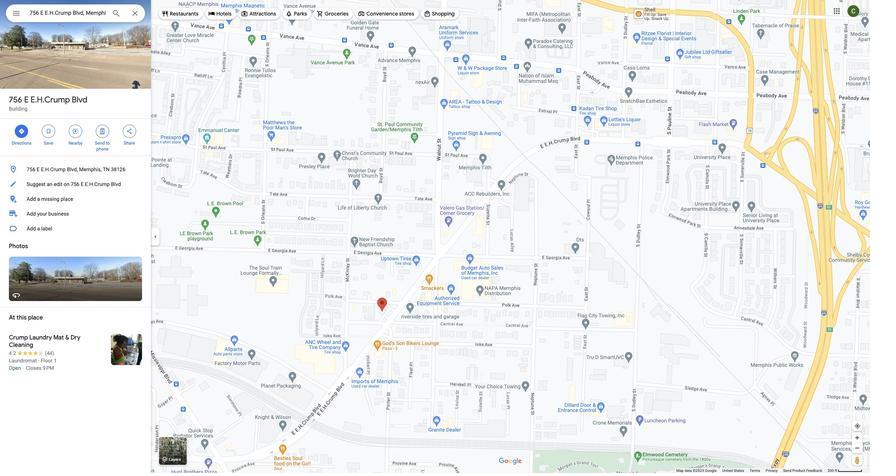 Task type: vqa. For each thing, say whether or not it's contained in the screenshot.
"INTEGRATED"
no



Task type: describe. For each thing, give the bounding box(es) containing it.
an
[[47, 181, 52, 187]]

actions for 756 e e.h.crump blvd region
[[0, 119, 151, 156]]

add your business
[[27, 211, 69, 217]]

4.2
[[9, 350, 16, 356]]

phone
[[96, 147, 109, 152]]

a for label
[[37, 226, 40, 232]]

blvd,
[[67, 167, 78, 172]]

756 E E.H.Crump Blvd, Memphis, TN 38126 field
[[6, 4, 145, 22]]

 button
[[6, 4, 27, 24]]

hotels button
[[205, 5, 236, 23]]

edit
[[54, 181, 62, 187]]

756 e e.h.crump blvd main content
[[0, 0, 151, 473]]

zoom in image
[[855, 435, 860, 441]]

⋅
[[22, 365, 25, 371]]

layers
[[169, 458, 181, 462]]

convenience
[[367, 10, 398, 17]]

label
[[41, 226, 52, 232]]

crump laundry mat & dry cleaning
[[9, 334, 80, 349]]

united states
[[722, 469, 744, 473]]

blvd inside button
[[111, 181, 121, 187]]

footer inside google maps element
[[677, 469, 828, 473]]

on
[[64, 181, 69, 187]]

at
[[9, 314, 15, 322]]

photos
[[9, 243, 28, 250]]

756 e e.h.crump blvd, memphis, tn 38126 button
[[0, 162, 151, 177]]

laundromat
[[9, 358, 37, 364]]

200 ft button
[[828, 469, 863, 473]]

google maps element
[[0, 0, 870, 473]]

suggest
[[27, 181, 46, 187]]

share
[[124, 141, 135, 146]]

attractions button
[[238, 5, 281, 23]]

·
[[38, 358, 39, 364]]

1
[[54, 358, 57, 364]]

show street view coverage image
[[852, 455, 863, 466]]

add for add a label
[[27, 226, 36, 232]]

restaurants
[[170, 10, 199, 17]]

this
[[16, 314, 27, 322]]

756 for blvd,
[[27, 167, 35, 172]]

groceries button
[[314, 5, 353, 23]]

map
[[677, 469, 684, 473]]

groceries
[[325, 10, 349, 17]]

dry
[[71, 334, 80, 342]]

2 vertical spatial 756
[[71, 181, 79, 187]]

building
[[9, 106, 27, 112]]

e.h.crump for blvd,
[[41, 167, 66, 172]]

convenience stores
[[367, 10, 414, 17]]

cleaning
[[9, 342, 33, 349]]

9 pm
[[43, 365, 54, 371]]

e for blvd,
[[37, 167, 40, 172]]

756 for blvd
[[9, 95, 22, 105]]

38126
[[111, 167, 125, 172]]

4.2 stars 44 reviews image
[[9, 350, 54, 357]]

states
[[734, 469, 744, 473]]

crump
[[9, 334, 28, 342]]

add for add your business
[[27, 211, 36, 217]]

suggest an edit on 756 e e.h.crump blvd
[[27, 181, 121, 187]]

a for missing
[[37, 196, 40, 202]]

add a label button
[[0, 221, 151, 236]]



Task type: locate. For each thing, give the bounding box(es) containing it.
1 a from the top
[[37, 196, 40, 202]]

save
[[44, 141, 53, 146]]

show your location image
[[854, 423, 861, 430]]

privacy
[[766, 469, 778, 473]]

2 add from the top
[[27, 211, 36, 217]]

1 horizontal spatial send
[[783, 469, 792, 473]]

send left 'product'
[[783, 469, 792, 473]]

send up the phone
[[95, 141, 105, 146]]

floor
[[41, 358, 53, 364]]

blvd up 
[[72, 95, 87, 105]]

your
[[37, 211, 47, 217]]

756 e e.h.crump blvd building
[[9, 95, 87, 112]]

2 vertical spatial add
[[27, 226, 36, 232]]

756 up building
[[9, 95, 22, 105]]

200
[[828, 469, 834, 473]]

756 right 'on'
[[71, 181, 79, 187]]

1 vertical spatial send
[[783, 469, 792, 473]]

shopping button
[[421, 5, 459, 23]]

collapse side panel image
[[151, 233, 160, 241]]

None field
[[30, 9, 106, 17]]

to
[[106, 141, 110, 146]]

closes
[[26, 365, 41, 371]]

0 vertical spatial place
[[61, 196, 73, 202]]

0 horizontal spatial blvd
[[72, 95, 87, 105]]

1 horizontal spatial blvd
[[111, 181, 121, 187]]

0 vertical spatial e
[[24, 95, 29, 105]]

1 add from the top
[[27, 196, 36, 202]]

mat
[[53, 334, 64, 342]]

send to phone
[[95, 141, 110, 152]]

a
[[37, 196, 40, 202], [37, 226, 40, 232]]

open
[[9, 365, 21, 371]]

footer containing map data ©2023 google
[[677, 469, 828, 473]]

0 vertical spatial add
[[27, 196, 36, 202]]

ft
[[835, 469, 838, 473]]

send
[[95, 141, 105, 146], [783, 469, 792, 473]]

a inside button
[[37, 196, 40, 202]]

2 vertical spatial e.h.crump
[[85, 181, 110, 187]]

756 e e.h.crump blvd, memphis, tn 38126
[[27, 167, 125, 172]]

add left your
[[27, 211, 36, 217]]

zoom out image
[[855, 446, 860, 451]]

send inside send product feedback button
[[783, 469, 792, 473]]

laundry
[[29, 334, 52, 342]]

send product feedback
[[783, 469, 822, 473]]

add a label
[[27, 226, 52, 232]]

united
[[722, 469, 733, 473]]

missing
[[41, 196, 59, 202]]

google
[[705, 469, 717, 473]]

blvd down 38126
[[111, 181, 121, 187]]

memphis,
[[79, 167, 102, 172]]

google account: christina overa  
(christinaovera9@gmail.com) image
[[848, 5, 860, 17]]

shopping
[[432, 10, 455, 17]]

place down 'on'
[[61, 196, 73, 202]]

&
[[65, 334, 69, 342]]

0 horizontal spatial 756
[[9, 95, 22, 105]]

at this place
[[9, 314, 43, 322]]

e up building
[[24, 95, 29, 105]]

0 horizontal spatial send
[[95, 141, 105, 146]]

2 a from the top
[[37, 226, 40, 232]]


[[72, 127, 79, 135]]

756
[[9, 95, 22, 105], [27, 167, 35, 172], [71, 181, 79, 187]]

united states button
[[722, 469, 744, 473]]

1 horizontal spatial place
[[61, 196, 73, 202]]


[[18, 127, 25, 135]]

0 horizontal spatial place
[[28, 314, 43, 322]]

directions
[[12, 141, 32, 146]]

1 vertical spatial add
[[27, 211, 36, 217]]

add a missing place button
[[0, 192, 151, 206]]

1 vertical spatial e
[[37, 167, 40, 172]]

a left label
[[37, 226, 40, 232]]

e right 'on'
[[81, 181, 84, 187]]

stores
[[399, 10, 414, 17]]

convenience stores button
[[355, 5, 419, 23]]

0 horizontal spatial e
[[24, 95, 29, 105]]

©2023
[[693, 469, 704, 473]]

e up the "suggest"
[[37, 167, 40, 172]]

add your business link
[[0, 206, 151, 221]]


[[99, 127, 106, 135]]

laundromat · floor 1 open ⋅ closes 9 pm
[[9, 358, 57, 371]]

send for send to phone
[[95, 141, 105, 146]]

e
[[24, 95, 29, 105], [37, 167, 40, 172], [81, 181, 84, 187]]

1 vertical spatial place
[[28, 314, 43, 322]]

restaurants button
[[159, 5, 203, 23]]

place right this
[[28, 314, 43, 322]]

2 horizontal spatial 756
[[71, 181, 79, 187]]

0 vertical spatial e.h.crump
[[30, 95, 70, 105]]

 search field
[[6, 4, 145, 24]]

parks
[[294, 10, 307, 17]]

business
[[48, 211, 69, 217]]


[[45, 127, 52, 135]]

parks button
[[283, 5, 312, 23]]

756 inside 756 e e.h.crump blvd building
[[9, 95, 22, 105]]

0 vertical spatial 756
[[9, 95, 22, 105]]

e.h.crump for blvd
[[30, 95, 70, 105]]

add left label
[[27, 226, 36, 232]]

footer
[[677, 469, 828, 473]]

1 vertical spatial a
[[37, 226, 40, 232]]

send product feedback button
[[783, 469, 822, 473]]

map data ©2023 google
[[677, 469, 717, 473]]

add inside button
[[27, 226, 36, 232]]

e.h.crump down memphis,
[[85, 181, 110, 187]]

place inside button
[[61, 196, 73, 202]]

200 ft
[[828, 469, 838, 473]]

3 add from the top
[[27, 226, 36, 232]]

terms
[[750, 469, 760, 473]]

2 vertical spatial e
[[81, 181, 84, 187]]

terms button
[[750, 469, 760, 473]]

1 horizontal spatial e
[[37, 167, 40, 172]]

e for blvd
[[24, 95, 29, 105]]


[[126, 127, 133, 135]]

a inside button
[[37, 226, 40, 232]]

place
[[61, 196, 73, 202], [28, 314, 43, 322]]

e.h.crump up 
[[30, 95, 70, 105]]

blvd
[[72, 95, 87, 105], [111, 181, 121, 187]]

756 up the "suggest"
[[27, 167, 35, 172]]

e.h.crump up an
[[41, 167, 66, 172]]

tn
[[103, 167, 110, 172]]

attractions
[[249, 10, 276, 17]]

privacy button
[[766, 469, 778, 473]]

2 horizontal spatial e
[[81, 181, 84, 187]]

data
[[685, 469, 692, 473]]

nearby
[[68, 141, 82, 146]]

0 vertical spatial blvd
[[72, 95, 87, 105]]

add a missing place
[[27, 196, 73, 202]]

1 vertical spatial blvd
[[111, 181, 121, 187]]

add down the "suggest"
[[27, 196, 36, 202]]

send inside send to phone
[[95, 141, 105, 146]]

product
[[793, 469, 806, 473]]

0 vertical spatial send
[[95, 141, 105, 146]]

hotels
[[216, 10, 232, 17]]

add for add a missing place
[[27, 196, 36, 202]]

e inside 756 e e.h.crump blvd building
[[24, 95, 29, 105]]

send for send product feedback
[[783, 469, 792, 473]]

1 horizontal spatial 756
[[27, 167, 35, 172]]

1 vertical spatial 756
[[27, 167, 35, 172]]

1 vertical spatial e.h.crump
[[41, 167, 66, 172]]

(44)
[[45, 350, 54, 356]]


[[12, 8, 21, 19]]

none field inside 756 e e.h.crump blvd, memphis, tn 38126 field
[[30, 9, 106, 17]]

e.h.crump inside 756 e e.h.crump blvd building
[[30, 95, 70, 105]]

blvd inside 756 e e.h.crump blvd building
[[72, 95, 87, 105]]

a left missing at left top
[[37, 196, 40, 202]]

0 vertical spatial a
[[37, 196, 40, 202]]

add inside button
[[27, 196, 36, 202]]

feedback
[[807, 469, 822, 473]]

suggest an edit on 756 e e.h.crump blvd button
[[0, 177, 151, 192]]



